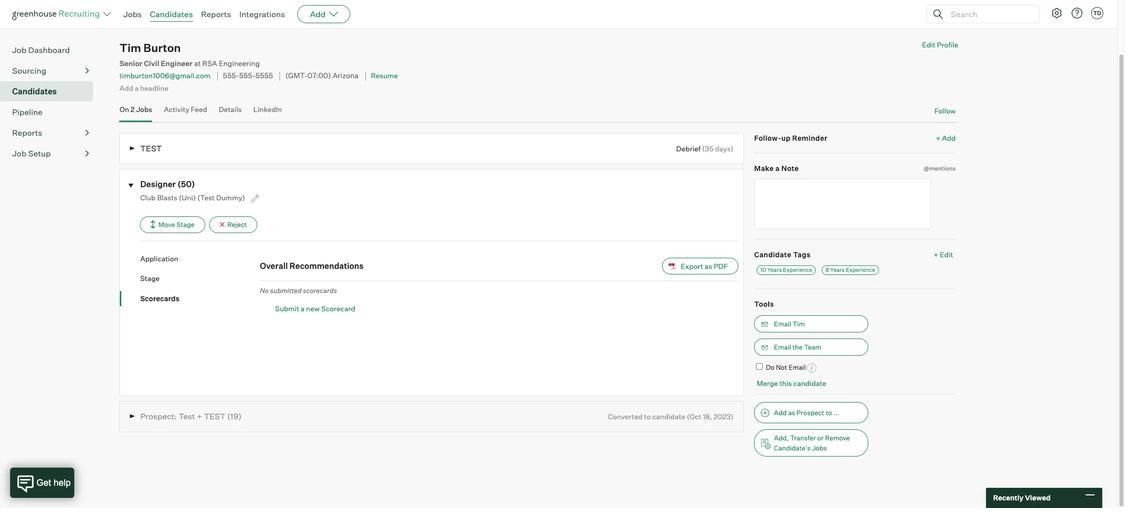 Task type: describe. For each thing, give the bounding box(es) containing it.
tim inside 'button'
[[793, 320, 805, 328]]

Search text field
[[948, 7, 1030, 21]]

merge this candidate
[[757, 380, 826, 388]]

years for 8
[[830, 267, 845, 274]]

candidate for to
[[652, 413, 685, 422]]

no submitted scorecards
[[260, 287, 337, 295]]

+ edit link
[[931, 248, 956, 262]]

pipeline link
[[12, 106, 89, 118]]

email for email the team
[[774, 343, 791, 352]]

headline
[[140, 84, 168, 92]]

+ add
[[936, 134, 956, 142]]

new
[[306, 305, 320, 313]]

1 vertical spatial candidates link
[[12, 86, 89, 98]]

07:00)
[[308, 72, 331, 81]]

scorecards link
[[140, 294, 260, 304]]

10 years experience
[[760, 267, 812, 274]]

8 years experience link
[[822, 266, 879, 276]]

0 horizontal spatial reports link
[[12, 127, 89, 139]]

move stage button
[[140, 217, 205, 233]]

0 vertical spatial (50)
[[12, 15, 27, 23]]

job dashboard
[[12, 45, 70, 55]]

1 555- from the left
[[223, 72, 239, 81]]

tim burton senior civil engineer at rsa engineering
[[120, 41, 260, 68]]

prospect: test + test (19)
[[140, 412, 242, 422]]

make a note
[[754, 164, 799, 173]]

linkedin
[[253, 105, 282, 114]]

transfer
[[790, 435, 816, 443]]

submitted
[[270, 287, 302, 295]]

follow link
[[934, 106, 956, 116]]

senior
[[120, 59, 142, 68]]

stage link
[[140, 274, 260, 284]]

merge this candidate link
[[757, 380, 826, 388]]

rsa
[[202, 59, 217, 68]]

debrief (35 days)
[[676, 144, 734, 153]]

job for job setup
[[12, 149, 26, 159]]

at
[[194, 59, 201, 68]]

1 horizontal spatial (50)
[[177, 179, 195, 190]]

prospect
[[797, 409, 824, 417]]

timburton1006@gmail.com
[[120, 72, 211, 80]]

2023)
[[714, 413, 734, 422]]

(gmt-07:00) arizona
[[285, 72, 359, 81]]

(uni)
[[179, 193, 196, 202]]

profile
[[937, 41, 958, 49]]

pipeline
[[12, 107, 43, 117]]

job dashboard link
[[12, 44, 89, 56]]

td button
[[1091, 7, 1103, 19]]

days)
[[715, 144, 734, 153]]

scorecards
[[140, 294, 179, 303]]

2 vertical spatial email
[[789, 364, 806, 372]]

reminder
[[792, 134, 828, 142]]

details
[[219, 105, 242, 114]]

overall recommendations
[[260, 261, 364, 271]]

jobs link
[[123, 9, 142, 19]]

submit a new scorecard
[[275, 305, 355, 313]]

0 vertical spatial reports
[[201, 9, 231, 19]]

10 years experience link
[[757, 266, 816, 276]]

add, transfer or remove candidate's jobs button
[[754, 430, 869, 457]]

reject
[[227, 221, 247, 229]]

+ edit
[[934, 250, 953, 259]]

overall
[[260, 261, 288, 271]]

tags
[[793, 250, 811, 259]]

+ add link
[[936, 133, 956, 143]]

years for 10
[[767, 267, 782, 274]]

move stage
[[158, 221, 195, 229]]

resume
[[371, 72, 398, 80]]

scorecard
[[321, 305, 355, 313]]

prospect:
[[140, 412, 177, 422]]

add button
[[297, 5, 350, 23]]

integrations
[[239, 9, 285, 19]]

job setup link
[[12, 148, 89, 160]]

burton
[[143, 41, 181, 55]]

experience for 8 years experience
[[846, 267, 875, 274]]

5555
[[256, 72, 273, 81]]

engineer
[[161, 59, 193, 68]]

a for submit
[[301, 305, 305, 313]]

a for make
[[776, 164, 780, 173]]

jobs inside on 2 jobs link
[[136, 105, 152, 114]]

setup
[[28, 149, 51, 159]]

details link
[[219, 105, 242, 120]]

this
[[780, 380, 792, 388]]

edit inside "link"
[[940, 250, 953, 259]]

candidate for this
[[793, 380, 826, 388]]

add for add a headline
[[120, 84, 133, 92]]

on 2 jobs link
[[120, 105, 152, 120]]

dummy)
[[216, 193, 245, 202]]

+ for + edit
[[934, 250, 938, 259]]

edit profile
[[922, 41, 958, 49]]

add as prospect to ... button
[[754, 403, 869, 424]]

application link
[[140, 254, 260, 264]]

@mentions
[[924, 165, 956, 172]]

export
[[681, 262, 703, 271]]



Task type: locate. For each thing, give the bounding box(es) containing it.
1 vertical spatial reports link
[[12, 127, 89, 139]]

converted
[[608, 413, 643, 422]]

merge
[[757, 380, 778, 388]]

0 horizontal spatial years
[[767, 267, 782, 274]]

1 vertical spatial reports
[[12, 128, 42, 138]]

recently viewed
[[993, 494, 1051, 503]]

candidates down sourcing
[[12, 87, 57, 97]]

email left the
[[774, 343, 791, 352]]

sourcing
[[12, 66, 46, 76]]

add a headline
[[120, 84, 168, 92]]

1 vertical spatial job
[[12, 149, 26, 159]]

2
[[131, 105, 135, 114]]

1 horizontal spatial reports link
[[201, 9, 231, 19]]

1 vertical spatial email
[[774, 343, 791, 352]]

application
[[140, 255, 178, 263]]

0 vertical spatial jobs
[[123, 9, 142, 19]]

greenhouse recruiting image
[[12, 8, 103, 20]]

test
[[140, 143, 162, 153], [204, 412, 225, 422]]

recently
[[993, 494, 1024, 503]]

+
[[936, 134, 941, 142], [934, 250, 938, 259], [197, 412, 202, 422]]

jobs right 2
[[136, 105, 152, 114]]

years
[[767, 267, 782, 274], [830, 267, 845, 274]]

1 vertical spatial candidate
[[652, 413, 685, 422]]

recommendations
[[290, 261, 364, 271]]

1 vertical spatial test
[[204, 412, 225, 422]]

1 horizontal spatial test
[[204, 412, 225, 422]]

scorecards
[[303, 287, 337, 295]]

1 horizontal spatial candidates link
[[150, 9, 193, 19]]

1 vertical spatial stage
[[140, 274, 160, 283]]

reports
[[201, 9, 231, 19], [12, 128, 42, 138]]

years right 8
[[830, 267, 845, 274]]

job up sourcing
[[12, 45, 26, 55]]

test
[[179, 412, 195, 422]]

debrief
[[676, 144, 701, 153]]

as for add
[[788, 409, 795, 417]]

email the team button
[[754, 339, 869, 356]]

1 horizontal spatial a
[[301, 305, 305, 313]]

experience down the tags
[[783, 267, 812, 274]]

0 horizontal spatial candidate
[[652, 413, 685, 422]]

0 horizontal spatial as
[[705, 262, 712, 271]]

stage inside button
[[176, 221, 195, 229]]

jobs up senior
[[123, 9, 142, 19]]

0 vertical spatial stage
[[176, 221, 195, 229]]

1 vertical spatial as
[[788, 409, 795, 417]]

job
[[12, 45, 26, 55], [12, 149, 26, 159]]

candidate right "this"
[[793, 380, 826, 388]]

email up email the team
[[774, 320, 791, 328]]

job for job dashboard
[[12, 45, 26, 55]]

tim inside the "tim burton senior civil engineer at rsa engineering"
[[120, 41, 141, 55]]

to left ...
[[826, 409, 832, 417]]

jobs inside add, transfer or remove candidate's jobs
[[812, 445, 827, 453]]

a
[[135, 84, 139, 92], [776, 164, 780, 173], [301, 305, 305, 313]]

0 horizontal spatial tim
[[120, 41, 141, 55]]

a left 'new'
[[301, 305, 305, 313]]

(test
[[197, 193, 215, 202]]

candidates link
[[150, 9, 193, 19], [12, 86, 89, 98]]

export as pdf link
[[662, 258, 739, 275]]

years inside 8 years experience link
[[830, 267, 845, 274]]

1 vertical spatial jobs
[[136, 105, 152, 114]]

1 horizontal spatial to
[[826, 409, 832, 417]]

1 horizontal spatial as
[[788, 409, 795, 417]]

club blasts (uni) (test dummy)
[[140, 193, 247, 202]]

(35
[[702, 144, 714, 153]]

test left (19)
[[204, 412, 225, 422]]

2 vertical spatial +
[[197, 412, 202, 422]]

0 vertical spatial candidate
[[793, 380, 826, 388]]

None text field
[[754, 179, 931, 229]]

1 job from the top
[[12, 45, 26, 55]]

@mentions link
[[924, 164, 956, 174]]

(50) up (uni)
[[177, 179, 195, 190]]

as for export
[[705, 262, 712, 271]]

engineering
[[219, 59, 260, 68]]

reject button
[[209, 217, 257, 233]]

1 horizontal spatial reports
[[201, 9, 231, 19]]

reports left integrations link
[[201, 9, 231, 19]]

dashboard
[[28, 45, 70, 55]]

1 years from the left
[[767, 267, 782, 274]]

candidate's
[[774, 445, 811, 453]]

reports down pipeline
[[12, 128, 42, 138]]

1 vertical spatial (50)
[[177, 179, 195, 190]]

do
[[766, 364, 775, 372]]

0 horizontal spatial stage
[[140, 274, 160, 283]]

candidates up burton
[[150, 9, 193, 19]]

8 years experience
[[825, 267, 875, 274]]

to right converted
[[644, 413, 651, 422]]

export as pdf
[[681, 262, 728, 271]]

years right "10"
[[767, 267, 782, 274]]

add
[[310, 9, 326, 19], [120, 84, 133, 92], [942, 134, 956, 142], [774, 409, 787, 417]]

the
[[793, 343, 803, 352]]

viewed
[[1025, 494, 1051, 503]]

as inside button
[[788, 409, 795, 417]]

email right not
[[789, 364, 806, 372]]

add,
[[774, 435, 789, 443]]

add inside popup button
[[310, 9, 326, 19]]

0 horizontal spatial to
[[644, 413, 651, 422]]

+ inside "link"
[[934, 250, 938, 259]]

0 vertical spatial test
[[140, 143, 162, 153]]

team
[[804, 343, 821, 352]]

reports link left integrations link
[[201, 9, 231, 19]]

feed
[[191, 105, 207, 114]]

experience
[[783, 267, 812, 274], [846, 267, 875, 274]]

candidate
[[793, 380, 826, 388], [652, 413, 685, 422]]

a left headline
[[135, 84, 139, 92]]

1 vertical spatial +
[[934, 250, 938, 259]]

1 horizontal spatial stage
[[176, 221, 195, 229]]

candidates link up burton
[[150, 9, 193, 19]]

0 horizontal spatial candidates link
[[12, 86, 89, 98]]

candidate left (oct
[[652, 413, 685, 422]]

add inside button
[[774, 409, 787, 417]]

activity feed link
[[164, 105, 207, 120]]

designer
[[140, 179, 176, 190]]

job left setup
[[12, 149, 26, 159]]

2 years from the left
[[830, 267, 845, 274]]

arizona
[[333, 72, 359, 81]]

to inside button
[[826, 409, 832, 417]]

on
[[120, 105, 129, 114]]

1 horizontal spatial candidates
[[150, 9, 193, 19]]

0 horizontal spatial experience
[[783, 267, 812, 274]]

0 vertical spatial email
[[774, 320, 791, 328]]

2 experience from the left
[[846, 267, 875, 274]]

candidate tags
[[754, 250, 811, 259]]

555-555-5555
[[223, 72, 273, 81]]

1 vertical spatial edit
[[940, 250, 953, 259]]

0 horizontal spatial (50)
[[12, 15, 27, 23]]

reports link
[[201, 9, 231, 19], [12, 127, 89, 139]]

0 horizontal spatial a
[[135, 84, 139, 92]]

activity feed
[[164, 105, 207, 114]]

2 vertical spatial jobs
[[812, 445, 827, 453]]

stage down application
[[140, 274, 160, 283]]

remove
[[825, 435, 850, 443]]

1 experience from the left
[[783, 267, 812, 274]]

up
[[781, 134, 791, 142]]

+ for + add
[[936, 134, 941, 142]]

add for add as prospect to ...
[[774, 409, 787, 417]]

on 2 jobs
[[120, 105, 152, 114]]

1 horizontal spatial candidate
[[793, 380, 826, 388]]

email
[[774, 320, 791, 328], [774, 343, 791, 352], [789, 364, 806, 372]]

pdf
[[714, 262, 728, 271]]

do not email
[[766, 364, 806, 372]]

configure image
[[1051, 7, 1063, 19]]

add for add
[[310, 9, 326, 19]]

1 vertical spatial tim
[[793, 320, 805, 328]]

as left pdf
[[705, 262, 712, 271]]

stage
[[176, 221, 195, 229], [140, 274, 160, 283]]

integrations link
[[239, 9, 285, 19]]

to
[[826, 409, 832, 417], [644, 413, 651, 422]]

email inside 'button'
[[774, 320, 791, 328]]

email tim button
[[754, 316, 869, 333]]

0 vertical spatial tim
[[120, 41, 141, 55]]

2 vertical spatial a
[[301, 305, 305, 313]]

email inside 'button'
[[774, 343, 791, 352]]

tim up senior
[[120, 41, 141, 55]]

0 vertical spatial job
[[12, 45, 26, 55]]

1 horizontal spatial experience
[[846, 267, 875, 274]]

0 vertical spatial reports link
[[201, 9, 231, 19]]

(gmt-
[[285, 72, 308, 81]]

tools
[[754, 300, 774, 309]]

2 horizontal spatial a
[[776, 164, 780, 173]]

0 vertical spatial +
[[936, 134, 941, 142]]

a left note
[[776, 164, 780, 173]]

0 vertical spatial as
[[705, 262, 712, 271]]

0 horizontal spatial edit
[[922, 41, 935, 49]]

experience right 8
[[846, 267, 875, 274]]

2 job from the top
[[12, 149, 26, 159]]

tim up the
[[793, 320, 805, 328]]

1 vertical spatial a
[[776, 164, 780, 173]]

1 horizontal spatial years
[[830, 267, 845, 274]]

timburton1006@gmail.com link
[[120, 72, 211, 80]]

converted to candidate (oct 18, 2023)
[[608, 413, 734, 422]]

as
[[705, 262, 712, 271], [788, 409, 795, 417]]

1 horizontal spatial tim
[[793, 320, 805, 328]]

candidates link up pipeline link
[[12, 86, 89, 98]]

10
[[760, 267, 766, 274]]

reports link up job setup link on the left
[[12, 127, 89, 139]]

0 vertical spatial candidates link
[[150, 9, 193, 19]]

0 horizontal spatial reports
[[12, 128, 42, 138]]

years inside 10 years experience link
[[767, 267, 782, 274]]

0 horizontal spatial test
[[140, 143, 162, 153]]

email for email tim
[[774, 320, 791, 328]]

Do Not Email checkbox
[[756, 364, 763, 370]]

0 vertical spatial candidates
[[150, 9, 193, 19]]

0 horizontal spatial candidates
[[12, 87, 57, 97]]

candidates
[[150, 9, 193, 19], [12, 87, 57, 97]]

a for add
[[135, 84, 139, 92]]

club
[[140, 193, 155, 202]]

jobs down or
[[812, 445, 827, 453]]

test up designer
[[140, 143, 162, 153]]

1 horizontal spatial edit
[[940, 250, 953, 259]]

move
[[158, 221, 175, 229]]

experience for 10 years experience
[[783, 267, 812, 274]]

designer (50)
[[140, 179, 195, 190]]

as left the prospect
[[788, 409, 795, 417]]

2 555- from the left
[[239, 72, 256, 81]]

1 vertical spatial candidates
[[12, 87, 57, 97]]

0 vertical spatial edit
[[922, 41, 935, 49]]

(50) up job dashboard
[[12, 15, 27, 23]]

activity
[[164, 105, 189, 114]]

0 vertical spatial a
[[135, 84, 139, 92]]

stage right "move"
[[176, 221, 195, 229]]

or
[[817, 435, 824, 443]]

blasts
[[157, 193, 177, 202]]

email tim
[[774, 320, 805, 328]]

no
[[260, 287, 269, 295]]

note
[[781, 164, 799, 173]]

candidate
[[754, 250, 791, 259]]

civil
[[144, 59, 159, 68]]

(50)
[[12, 15, 27, 23], [177, 179, 195, 190]]



Task type: vqa. For each thing, say whether or not it's contained in the screenshot.
Forms
no



